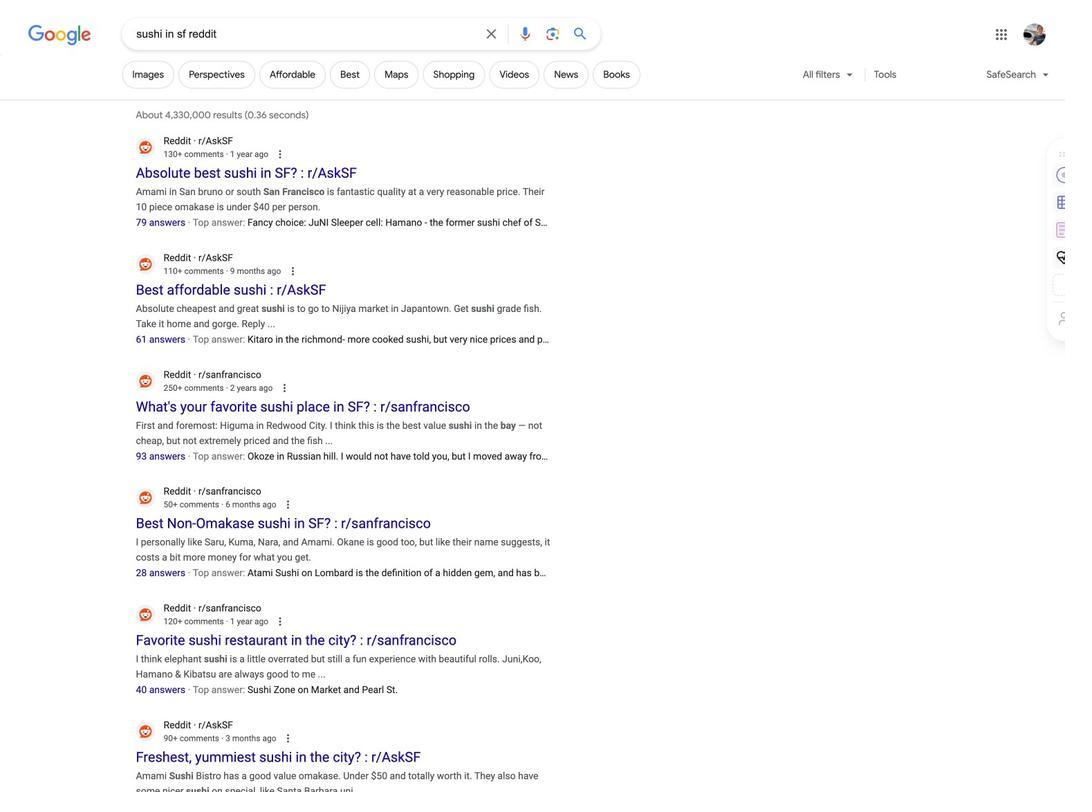 Task type: vqa. For each thing, say whether or not it's contained in the screenshot.
the Search text field
yes



Task type: locate. For each thing, give the bounding box(es) containing it.
1 vertical spatial about this result image
[[278, 380, 306, 396]]

Search text field
[[136, 26, 475, 44]]

2 vertical spatial about this result image
[[282, 497, 310, 513]]

search by voice image
[[517, 26, 534, 42]]

None text field
[[163, 148, 268, 161], [163, 265, 281, 277], [163, 382, 273, 394], [163, 499, 276, 511], [163, 148, 268, 161], [163, 265, 281, 277], [163, 382, 273, 394], [163, 499, 276, 511]]

2 vertical spatial about this result image
[[282, 731, 310, 746]]

about this result image
[[274, 147, 302, 162], [274, 614, 302, 629], [282, 731, 310, 746]]

about this result image
[[287, 264, 314, 279], [278, 380, 306, 396], [282, 497, 310, 513]]

None search field
[[0, 17, 601, 50]]

0 vertical spatial about this result image
[[274, 147, 302, 162]]

1 vertical spatial about this result image
[[274, 614, 302, 629]]

0 vertical spatial about this result image
[[287, 264, 314, 279]]

None text field
[[163, 616, 268, 628], [163, 732, 276, 745], [163, 616, 268, 628], [163, 732, 276, 745]]



Task type: describe. For each thing, give the bounding box(es) containing it.
google image
[[28, 25, 92, 46]]

search by image image
[[545, 26, 561, 42]]



